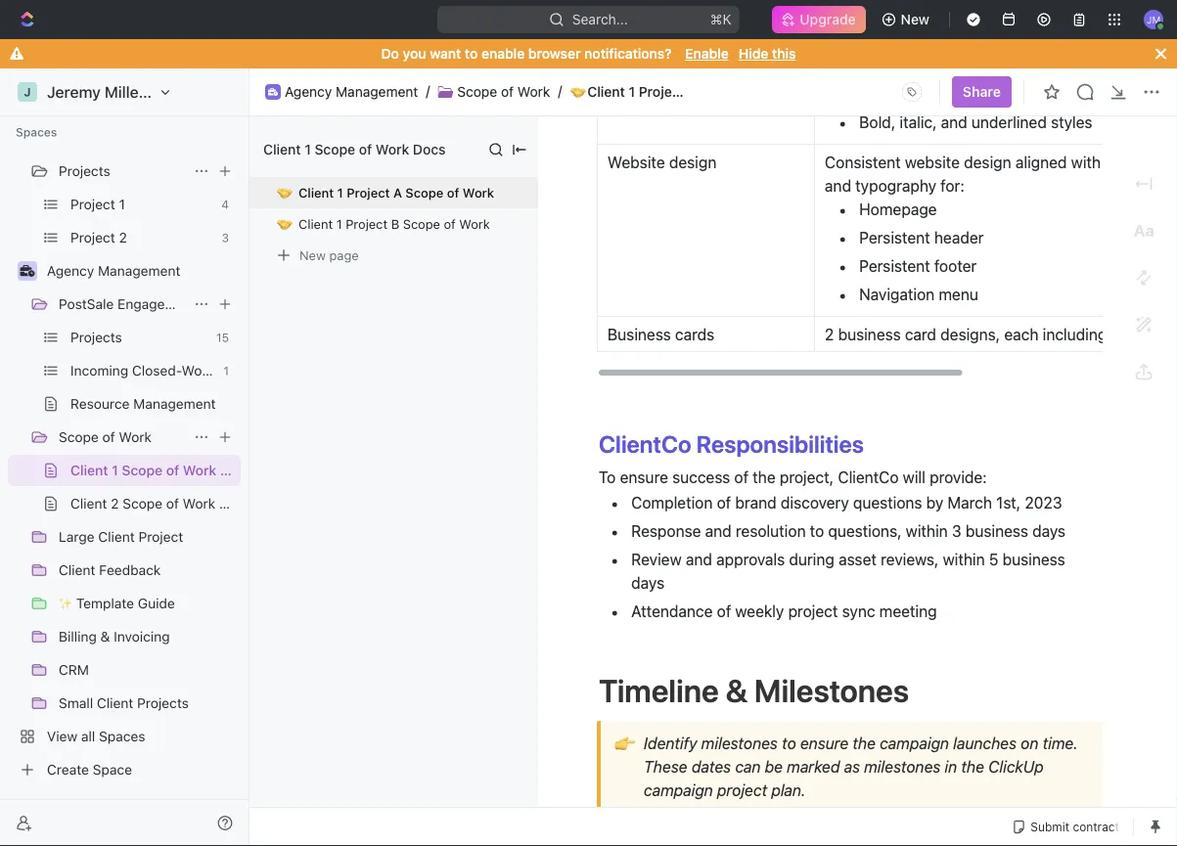 Task type: describe. For each thing, give the bounding box(es) containing it.
docs for client 1 scope of work docs link
[[220, 462, 253, 479]]

0 vertical spatial docs
[[413, 141, 446, 158]]

projects for the topmost projects link
[[59, 163, 110, 179]]

resource
[[70, 396, 130, 412]]

dates
[[692, 758, 731, 777]]

tara shultz's workspace, , element
[[18, 82, 37, 102]]

0 vertical spatial client 1 scope of work docs
[[263, 141, 446, 158]]

✨ template guide
[[59, 595, 175, 612]]

ensure inside to ensure success of the project, clientco will provide: completion of brand discovery questions by march 1st, 2023 response and resolution to questions, within 3 business days review and approvals during asset reviews, within 5 business days attendance of weekly project sync meeting
[[620, 468, 668, 487]]

postsale engagements
[[59, 296, 204, 312]]

create space link
[[8, 755, 237, 786]]

template
[[76, 595, 134, 612]]

closed-
[[132, 363, 182, 379]]

design inside consistent website design aligned with brand logo homepage persistent header persistent footer navigation menu
[[964, 153, 1012, 172]]

to
[[599, 468, 616, 487]]

resource management link
[[70, 389, 237, 420]]

1 vertical spatial milestones
[[864, 758, 941, 777]]

a
[[393, 185, 402, 200]]

timeline & milestones
[[599, 672, 909, 710]]

2 vertical spatial and
[[686, 550, 712, 569]]

do you want to enable browser notifications? enable hide this
[[381, 46, 796, 62]]

1 vertical spatial and
[[705, 522, 732, 541]]

questions
[[853, 494, 922, 512]]

approvals
[[716, 550, 785, 569]]

resource management
[[70, 396, 216, 412]]

work right b
[[459, 217, 490, 231]]

jeremy miller's workspace
[[47, 83, 242, 101]]

create space
[[47, 762, 132, 778]]

project left a
[[347, 185, 390, 200]]

1 vertical spatial business
[[966, 522, 1028, 541]]

these
[[644, 758, 688, 777]]

resolution
[[736, 522, 806, 541]]

in
[[945, 758, 957, 777]]

reviews,
[[881, 550, 939, 569]]

scope right b
[[403, 217, 440, 231]]

identify milestones to ensure the campaign launches on time. these dates can be marked as milestones in the clickup campaign project plan.
[[644, 734, 1082, 800]]

agency management inside "sidebar" navigation
[[47, 263, 180, 279]]

underlined
[[972, 113, 1047, 132]]

to inside to ensure success of the project, clientco will provide: completion of brand discovery questions by march 1st, 2023 response and resolution to questions, within 3 business days review and approvals during asset reviews, within 5 business days attendance of weekly project sync meeting
[[810, 522, 824, 541]]

scope up 🤝 client 1 project a scope of work
[[315, 141, 355, 158]]

team space
[[47, 130, 124, 146]]

1 up 🤝 client 1 project a scope of work
[[305, 141, 311, 158]]

asset
[[839, 550, 877, 569]]

2 for project 2
[[119, 229, 127, 246]]

bold,
[[859, 113, 896, 132]]

header
[[934, 229, 984, 247]]

scope up large client project link
[[123, 496, 163, 512]]

the for campaign
[[853, 734, 876, 753]]

projects for bottommost projects link
[[70, 329, 122, 345]]

🤝 for 🤝 client 1 project b scope of work
[[276, 217, 289, 231]]

✨
[[59, 595, 72, 612]]

deals
[[214, 363, 249, 379]]

✨ template guide link
[[59, 588, 237, 619]]

client feedback link
[[59, 555, 237, 586]]

upgrade link
[[772, 6, 866, 33]]

upgrade
[[800, 11, 856, 27]]

plan.
[[771, 781, 806, 800]]

1 vertical spatial within
[[943, 550, 985, 569]]

weekly
[[735, 602, 784, 621]]

👉
[[615, 733, 632, 754]]

review
[[631, 550, 682, 569]]

ensure inside identify milestones to ensure the campaign launches on time. these dates can be marked as milestones in the clickup campaign project plan.
[[800, 734, 849, 753]]

work down resource management
[[119, 429, 152, 445]]

1 vertical spatial management
[[98, 263, 180, 279]]

1 vertical spatial days
[[631, 574, 665, 593]]

new button
[[874, 4, 941, 35]]

feedback
[[99, 562, 161, 578]]

b
[[391, 217, 399, 231]]

marked
[[787, 758, 840, 777]]

view all spaces
[[47, 729, 145, 745]]

1 persistent from the top
[[859, 229, 930, 247]]

1 horizontal spatial agency management link
[[285, 84, 418, 100]]

large client project
[[59, 529, 183, 545]]

docs for client 2 scope of work docs link
[[219, 496, 251, 512]]

large client project link
[[59, 522, 237, 553]]

website
[[905, 153, 960, 172]]

work up a
[[376, 141, 409, 158]]

team
[[47, 130, 81, 146]]

🤝 client 1 project b scope of work
[[276, 217, 490, 231]]

client 1 scope of work docs inside "sidebar" navigation
[[70, 462, 253, 479]]

work right a
[[463, 185, 494, 200]]

cards
[[675, 325, 715, 344]]

1 horizontal spatial agency management
[[285, 84, 418, 100]]

crm link
[[59, 655, 237, 686]]

work down client 1 scope of work docs link
[[183, 496, 215, 512]]

project 2
[[70, 229, 127, 246]]

sync
[[842, 602, 875, 621]]

scope of work for bottom the scope of work link
[[59, 429, 152, 445]]

brand inside to ensure success of the project, clientco will provide: completion of brand discovery questions by march 1st, 2023 response and resolution to questions, within 3 business days review and approvals during asset reviews, within 5 business days attendance of weekly project sync meeting
[[735, 494, 777, 512]]

& for timeline
[[726, 672, 748, 710]]

🤝 button for 🤝 client 1 project b scope of work
[[275, 216, 298, 232]]

identify
[[644, 734, 697, 753]]

scope up client 2 scope of work docs
[[122, 462, 163, 479]]

scope of work for right the scope of work link
[[457, 84, 550, 100]]

a
[[1111, 325, 1120, 344]]

share
[[963, 84, 1001, 100]]

workspace
[[161, 83, 242, 101]]

1 horizontal spatial spaces
[[99, 729, 145, 745]]

during
[[789, 550, 835, 569]]

of down enable
[[501, 84, 514, 100]]

you
[[403, 46, 426, 62]]

billing & invoicing
[[59, 629, 170, 645]]

billing
[[59, 629, 97, 645]]

1 up page
[[336, 217, 342, 231]]

agency inside tree
[[47, 263, 94, 279]]

1 horizontal spatial scope of work link
[[457, 84, 550, 100]]

want
[[430, 46, 461, 62]]

project inside to ensure success of the project, clientco will provide: completion of brand discovery questions by march 1st, 2023 response and resolution to questions, within 3 business days review and approvals during asset reviews, within 5 business days attendance of weekly project sync meeting
[[788, 602, 838, 621]]

team space link
[[47, 122, 237, 154]]

will
[[903, 468, 926, 487]]

response
[[631, 522, 701, 541]]

questions,
[[828, 522, 902, 541]]

project inside large client project link
[[138, 529, 183, 545]]

project inside identify milestones to ensure the campaign launches on time. these dates can be marked as milestones in the clickup campaign project plan.
[[717, 781, 767, 800]]

card
[[905, 325, 937, 344]]

business
[[608, 325, 671, 344]]

search...
[[573, 11, 628, 27]]

small client projects link
[[59, 688, 237, 719]]

2 business card designs, each including a front an
[[825, 325, 1177, 344]]

on
[[1021, 734, 1039, 753]]

1 vertical spatial projects link
[[70, 322, 208, 353]]

billing & invoicing link
[[59, 621, 237, 653]]

browser
[[528, 46, 581, 62]]

postsale engagements link
[[59, 289, 204, 320]]

& for billing
[[100, 629, 110, 645]]

work down browser
[[517, 84, 550, 100]]

1 horizontal spatial days
[[1033, 522, 1066, 541]]

2 persistent from the top
[[859, 257, 930, 275]]

homepage
[[859, 200, 937, 219]]

client 2 scope of work docs link
[[70, 488, 251, 520]]

1 design from the left
[[669, 153, 717, 172]]

2 vertical spatial projects
[[137, 695, 189, 711]]

3 inside to ensure success of the project, clientco will provide: completion of brand discovery questions by march 1st, 2023 response and resolution to questions, within 3 business days review and approvals during asset reviews, within 5 business days attendance of weekly project sync meeting
[[952, 522, 962, 541]]

0 horizontal spatial to
[[465, 46, 478, 62]]

engagements
[[118, 296, 204, 312]]



Task type: locate. For each thing, give the bounding box(es) containing it.
projects link
[[59, 156, 186, 187], [70, 322, 208, 353]]

business time image for the agency management link to the bottom
[[20, 265, 35, 277]]

0 horizontal spatial brand
[[735, 494, 777, 512]]

2 vertical spatial the
[[961, 758, 985, 777]]

0 vertical spatial scope of work link
[[457, 84, 550, 100]]

0 horizontal spatial project
[[717, 781, 767, 800]]

to down the discovery
[[810, 522, 824, 541]]

project
[[347, 185, 390, 200], [70, 196, 115, 212], [346, 217, 388, 231], [70, 229, 115, 246], [138, 529, 183, 545]]

management inside resource management link
[[133, 396, 216, 412]]

scope of work
[[457, 84, 550, 100], [59, 429, 152, 445]]

days
[[1033, 522, 1066, 541], [631, 574, 665, 593]]

clientco responsibilities
[[599, 431, 864, 458]]

0 horizontal spatial agency management link
[[47, 255, 237, 287]]

1 horizontal spatial project
[[788, 602, 838, 621]]

milestones left in
[[864, 758, 941, 777]]

design right website
[[669, 153, 717, 172]]

tree containing team space
[[8, 89, 253, 786]]

the down responsibilities
[[753, 468, 776, 487]]

1 vertical spatial brand
[[735, 494, 777, 512]]

🤝 for 🤝 client 1 project a scope of work
[[276, 185, 289, 200]]

0 vertical spatial projects link
[[59, 156, 186, 187]]

of down client 1 scope of work docs link
[[166, 496, 179, 512]]

scope right a
[[406, 185, 444, 200]]

🤝
[[570, 85, 583, 99], [276, 185, 289, 200], [276, 217, 289, 231]]

1 vertical spatial 2
[[825, 325, 834, 344]]

projects up incoming
[[70, 329, 122, 345]]

0 vertical spatial persistent
[[859, 229, 930, 247]]

1 inside client 1 scope of work docs link
[[112, 462, 118, 479]]

0 horizontal spatial business time image
[[20, 265, 35, 277]]

0 vertical spatial agency management
[[285, 84, 418, 100]]

1 vertical spatial scope of work
[[59, 429, 152, 445]]

bold, italic, and underlined styles
[[859, 113, 1093, 132]]

of down success at the bottom right
[[717, 494, 731, 512]]

5
[[989, 550, 999, 569]]

projects down crm link
[[137, 695, 189, 711]]

project down project 1
[[70, 229, 115, 246]]

3 inside "sidebar" navigation
[[222, 231, 229, 245]]

ensure right to
[[620, 468, 668, 487]]

space for create space
[[93, 762, 132, 778]]

1 🤝 button from the top
[[275, 185, 298, 201]]

business
[[838, 325, 901, 344], [966, 522, 1028, 541], [1003, 550, 1065, 569]]

projects link down team space link
[[59, 156, 186, 187]]

agency management link down project 2 "link"
[[47, 255, 237, 287]]

⌘k
[[711, 11, 732, 27]]

milestones up can at right bottom
[[701, 734, 778, 753]]

1 up 🤝 client 1 project b scope of work
[[337, 185, 343, 200]]

italic,
[[900, 113, 937, 132]]

project
[[788, 602, 838, 621], [717, 781, 767, 800]]

and
[[941, 113, 968, 132], [705, 522, 732, 541], [686, 550, 712, 569]]

1 vertical spatial scope of work link
[[59, 422, 186, 453]]

scope
[[457, 84, 497, 100], [315, 141, 355, 158], [406, 185, 444, 200], [403, 217, 440, 231], [59, 429, 99, 445], [122, 462, 163, 479], [123, 496, 163, 512]]

create
[[47, 762, 89, 778]]

space right team
[[85, 130, 124, 146]]

new for new
[[901, 11, 930, 27]]

jeremy
[[47, 83, 101, 101]]

project 1
[[70, 196, 125, 212]]

new inside button
[[901, 11, 930, 27]]

0 vertical spatial space
[[85, 130, 124, 146]]

project 1 link
[[70, 189, 214, 220]]

1 horizontal spatial agency
[[285, 84, 332, 100]]

including
[[1043, 325, 1107, 344]]

0 vertical spatial spaces
[[16, 125, 57, 139]]

brand inside consistent website design aligned with brand logo homepage persistent header persistent footer navigation menu
[[1105, 153, 1147, 172]]

0 vertical spatial milestones
[[701, 734, 778, 753]]

clientco inside to ensure success of the project, clientco will provide: completion of brand discovery questions by march 1st, 2023 response and resolution to questions, within 3 business days review and approvals during asset reviews, within 5 business days attendance of weekly project sync meeting
[[838, 468, 899, 487]]

0 vertical spatial the
[[753, 468, 776, 487]]

campaign down these
[[644, 781, 713, 800]]

project down can at right bottom
[[717, 781, 767, 800]]

1 horizontal spatial the
[[853, 734, 876, 753]]

agency management link down do on the left top
[[285, 84, 418, 100]]

1 vertical spatial agency management link
[[47, 255, 237, 287]]

of down resource
[[102, 429, 115, 445]]

project,
[[780, 468, 834, 487]]

0 vertical spatial business time image
[[268, 88, 278, 96]]

jm button
[[1138, 4, 1169, 35]]

3
[[222, 231, 229, 245], [952, 522, 962, 541]]

1 vertical spatial clientco
[[838, 468, 899, 487]]

1 vertical spatial 3
[[952, 522, 962, 541]]

🤝 button
[[275, 185, 298, 201], [275, 216, 298, 232]]

business down navigation
[[838, 325, 901, 344]]

tree inside "sidebar" navigation
[[8, 89, 253, 786]]

the for project,
[[753, 468, 776, 487]]

2 for client 2 scope of work docs
[[111, 496, 119, 512]]

to up "be"
[[782, 734, 796, 753]]

3 down 4
[[222, 231, 229, 245]]

1 vertical spatial ensure
[[800, 734, 849, 753]]

2 left card
[[825, 325, 834, 344]]

0 horizontal spatial new
[[299, 248, 326, 263]]

🤝 button for 🤝 client 1 project a scope of work
[[275, 185, 298, 201]]

of right b
[[444, 217, 456, 231]]

of left the weekly at the bottom right
[[717, 602, 731, 621]]

each
[[1004, 325, 1039, 344]]

0 horizontal spatial scope of work
[[59, 429, 152, 445]]

to right want
[[465, 46, 478, 62]]

1 vertical spatial business time image
[[20, 265, 35, 277]]

incoming
[[70, 363, 128, 379]]

1 vertical spatial docs
[[220, 462, 253, 479]]

management down project 2 "link"
[[98, 263, 180, 279]]

0 vertical spatial project
[[788, 602, 838, 621]]

1 horizontal spatial ensure
[[800, 734, 849, 753]]

within left 5
[[943, 550, 985, 569]]

crm
[[59, 662, 89, 678]]

2023
[[1025, 494, 1062, 512]]

clientco up to
[[599, 431, 692, 458]]

of right a
[[447, 185, 459, 200]]

2 vertical spatial 2
[[111, 496, 119, 512]]

all
[[81, 729, 95, 745]]

15
[[216, 331, 229, 344]]

0 vertical spatial ensure
[[620, 468, 668, 487]]

2 horizontal spatial to
[[810, 522, 824, 541]]

1st,
[[996, 494, 1021, 512]]

client
[[263, 141, 301, 158], [298, 185, 334, 200], [298, 217, 333, 231], [70, 462, 108, 479], [70, 496, 107, 512], [98, 529, 135, 545], [59, 562, 95, 578], [97, 695, 133, 711]]

1 vertical spatial &
[[726, 672, 748, 710]]

1 horizontal spatial brand
[[1105, 153, 1147, 172]]

docs up 🤝 client 1 project a scope of work
[[413, 141, 446, 158]]

scope of work down resource
[[59, 429, 152, 445]]

3 down march
[[952, 522, 962, 541]]

and right review
[[686, 550, 712, 569]]

1 vertical spatial spaces
[[99, 729, 145, 745]]

0 vertical spatial 🤝
[[570, 85, 583, 99]]

0 vertical spatial agency management link
[[285, 84, 418, 100]]

and up approvals
[[705, 522, 732, 541]]

jm
[[1147, 13, 1161, 25]]

within down by on the right
[[906, 522, 948, 541]]

0 vertical spatial campaign
[[880, 734, 949, 753]]

within
[[906, 522, 948, 541], [943, 550, 985, 569]]

scope of work link
[[457, 84, 550, 100], [59, 422, 186, 453]]

2 vertical spatial business
[[1003, 550, 1065, 569]]

projects link down the postsale engagements link
[[70, 322, 208, 353]]

spaces down small client projects
[[99, 729, 145, 745]]

1 up client 2 scope of work docs
[[112, 462, 118, 479]]

0 vertical spatial days
[[1033, 522, 1066, 541]]

agency management down do on the left top
[[285, 84, 418, 100]]

project inside project 1 link
[[70, 196, 115, 212]]

0 vertical spatial projects
[[59, 163, 110, 179]]

scope down enable
[[457, 84, 497, 100]]

1 vertical spatial 🤝 button
[[275, 216, 298, 232]]

responsibilities
[[697, 431, 864, 458]]

website design
[[608, 153, 717, 172]]

days down 2023 at the right bottom
[[1033, 522, 1066, 541]]

scope of work link down enable
[[457, 84, 550, 100]]

brand left logo
[[1105, 153, 1147, 172]]

&
[[100, 629, 110, 645], [726, 672, 748, 710]]

as
[[844, 758, 860, 777]]

page
[[329, 248, 359, 263]]

1 vertical spatial agency
[[47, 263, 94, 279]]

1 vertical spatial space
[[93, 762, 132, 778]]

miller's
[[105, 83, 157, 101]]

the up as
[[853, 734, 876, 753]]

& up can at right bottom
[[726, 672, 748, 710]]

0 vertical spatial 3
[[222, 231, 229, 245]]

clientco up the questions
[[838, 468, 899, 487]]

by
[[927, 494, 944, 512]]

of down 'clientco responsibilities'
[[734, 468, 749, 487]]

docs up client 2 scope of work docs
[[220, 462, 253, 479]]

0 horizontal spatial milestones
[[701, 734, 778, 753]]

1 inside project 1 link
[[119, 196, 125, 212]]

& right 'billing'
[[100, 629, 110, 645]]

designs,
[[941, 325, 1000, 344]]

clientco
[[599, 431, 692, 458], [838, 468, 899, 487]]

& inside "sidebar" navigation
[[100, 629, 110, 645]]

1 right won
[[224, 364, 229, 378]]

work up client 2 scope of work docs
[[183, 462, 217, 479]]

🤝 for 🤝
[[570, 85, 583, 99]]

2 inside "link"
[[119, 229, 127, 246]]

0 horizontal spatial ensure
[[620, 468, 668, 487]]

and right italic,
[[941, 113, 968, 132]]

1 horizontal spatial business time image
[[268, 88, 278, 96]]

2 horizontal spatial the
[[961, 758, 985, 777]]

business time image
[[268, 88, 278, 96], [20, 265, 35, 277]]

2 design from the left
[[964, 153, 1012, 172]]

an
[[1162, 325, 1177, 344]]

0 vertical spatial clientco
[[599, 431, 692, 458]]

0 horizontal spatial campaign
[[644, 781, 713, 800]]

march
[[948, 494, 992, 512]]

management
[[336, 84, 418, 100], [98, 263, 180, 279], [133, 396, 216, 412]]

0 vertical spatial agency
[[285, 84, 332, 100]]

1 vertical spatial 🤝
[[276, 185, 289, 200]]

scope of work link down resource management
[[59, 422, 186, 453]]

project left sync
[[788, 602, 838, 621]]

timeline
[[599, 672, 719, 710]]

1 horizontal spatial client 1 scope of work docs
[[263, 141, 446, 158]]

1 horizontal spatial clientco
[[838, 468, 899, 487]]

2
[[119, 229, 127, 246], [825, 325, 834, 344], [111, 496, 119, 512]]

0 horizontal spatial agency management
[[47, 263, 180, 279]]

0 horizontal spatial the
[[753, 468, 776, 487]]

1 horizontal spatial scope of work
[[457, 84, 550, 100]]

0 vertical spatial 🤝 button
[[275, 185, 298, 201]]

0 horizontal spatial agency
[[47, 263, 94, 279]]

discovery
[[781, 494, 849, 512]]

of up client 2 scope of work docs
[[166, 462, 179, 479]]

1 vertical spatial client 1 scope of work docs
[[70, 462, 253, 479]]

business up 5
[[966, 522, 1028, 541]]

0 vertical spatial within
[[906, 522, 948, 541]]

brand up the resolution at the bottom of the page
[[735, 494, 777, 512]]

0 horizontal spatial 3
[[222, 231, 229, 245]]

design down bold, italic, and underlined styles
[[964, 153, 1012, 172]]

view all spaces link
[[8, 721, 237, 753]]

client 2 scope of work docs
[[70, 496, 251, 512]]

1 up project 2 "link"
[[119, 196, 125, 212]]

persistent down homepage
[[859, 229, 930, 247]]

to inside identify milestones to ensure the campaign launches on time. these dates can be marked as milestones in the clickup campaign project plan.
[[782, 734, 796, 753]]

0 vertical spatial business
[[838, 325, 901, 344]]

2 🤝 button from the top
[[275, 216, 298, 232]]

project left b
[[346, 217, 388, 231]]

clickup
[[989, 758, 1044, 777]]

milestones
[[754, 672, 909, 710]]

space for team space
[[85, 130, 124, 146]]

the right in
[[961, 758, 985, 777]]

2 vertical spatial to
[[782, 734, 796, 753]]

spaces
[[16, 125, 57, 139], [99, 729, 145, 745]]

1 vertical spatial project
[[717, 781, 767, 800]]

sidebar navigation
[[0, 58, 253, 847]]

0 vertical spatial management
[[336, 84, 418, 100]]

client 1 scope of work docs up client 2 scope of work docs
[[70, 462, 253, 479]]

guide
[[138, 595, 175, 612]]

ensure up marked
[[800, 734, 849, 753]]

management down do on the left top
[[336, 84, 418, 100]]

notifications?
[[584, 46, 672, 62]]

can
[[735, 758, 761, 777]]

postsale
[[59, 296, 114, 312]]

0 vertical spatial to
[[465, 46, 478, 62]]

0 horizontal spatial spaces
[[16, 125, 57, 139]]

management down 'incoming closed-won deals' link
[[133, 396, 216, 412]]

2 down project 1 link
[[119, 229, 127, 246]]

campaign up in
[[880, 734, 949, 753]]

consistent
[[825, 153, 901, 172]]

client 1 scope of work docs link
[[70, 455, 253, 486]]

tree
[[8, 89, 253, 786]]

0 horizontal spatial scope of work link
[[59, 422, 186, 453]]

view
[[47, 729, 77, 745]]

business time image inside tree
[[20, 265, 35, 277]]

0 vertical spatial scope of work
[[457, 84, 550, 100]]

scope of work down enable
[[457, 84, 550, 100]]

0 vertical spatial new
[[901, 11, 930, 27]]

business cards
[[608, 325, 715, 344]]

2 vertical spatial 🤝
[[276, 217, 289, 231]]

1 vertical spatial new
[[299, 248, 326, 263]]

0 horizontal spatial &
[[100, 629, 110, 645]]

enable
[[481, 46, 525, 62]]

projects down "team space"
[[59, 163, 110, 179]]

business right 5
[[1003, 550, 1065, 569]]

new left page
[[299, 248, 326, 263]]

scope of work inside tree
[[59, 429, 152, 445]]

the inside to ensure success of the project, clientco will provide: completion of brand discovery questions by march 1st, 2023 response and resolution to questions, within 3 business days review and approvals during asset reviews, within 5 business days attendance of weekly project sync meeting
[[753, 468, 776, 487]]

1 vertical spatial the
[[853, 734, 876, 753]]

1 horizontal spatial campaign
[[880, 734, 949, 753]]

this
[[772, 46, 796, 62]]

spaces down tara shultz's workspace, , element
[[16, 125, 57, 139]]

of up 🤝 client 1 project a scope of work
[[359, 141, 372, 158]]

space down view all spaces link
[[93, 762, 132, 778]]

attendance
[[631, 602, 713, 621]]

incoming closed-won deals link
[[70, 355, 249, 387]]

0 vertical spatial &
[[100, 629, 110, 645]]

new up dropdown menu icon
[[901, 11, 930, 27]]

1 vertical spatial persistent
[[859, 257, 930, 275]]

incoming closed-won deals
[[70, 363, 249, 379]]

scope down resource
[[59, 429, 99, 445]]

agency management down "project 2"
[[47, 263, 180, 279]]

website
[[608, 153, 665, 172]]

0 horizontal spatial client 1 scope of work docs
[[70, 462, 253, 479]]

consistent website design aligned with brand logo homepage persistent header persistent footer navigation menu
[[825, 153, 1177, 304]]

persistent up navigation
[[859, 257, 930, 275]]

2 vertical spatial docs
[[219, 496, 251, 512]]

footer
[[934, 257, 977, 275]]

1 vertical spatial agency management
[[47, 263, 180, 279]]

1 horizontal spatial milestones
[[864, 758, 941, 777]]

business time image for rightmost the agency management link
[[268, 88, 278, 96]]

days down review
[[631, 574, 665, 593]]

user group image
[[20, 132, 35, 144]]

1 horizontal spatial 3
[[952, 522, 962, 541]]

project inside project 2 "link"
[[70, 229, 115, 246]]

project down client 2 scope of work docs link
[[138, 529, 183, 545]]

navigation
[[859, 285, 935, 304]]

2 up large client project
[[111, 496, 119, 512]]

front
[[1124, 325, 1158, 344]]

1
[[305, 141, 311, 158], [337, 185, 343, 200], [119, 196, 125, 212], [336, 217, 342, 231], [224, 364, 229, 378], [112, 462, 118, 479]]

docs down client 1 scope of work docs link
[[219, 496, 251, 512]]

project up "project 2"
[[70, 196, 115, 212]]

new for new page
[[299, 248, 326, 263]]

small client projects
[[59, 695, 189, 711]]

0 vertical spatial and
[[941, 113, 968, 132]]

client 1 scope of work docs up 🤝 client 1 project a scope of work
[[263, 141, 446, 158]]

dropdown menu image
[[896, 76, 928, 108]]



Task type: vqa. For each thing, say whether or not it's contained in the screenshot.


